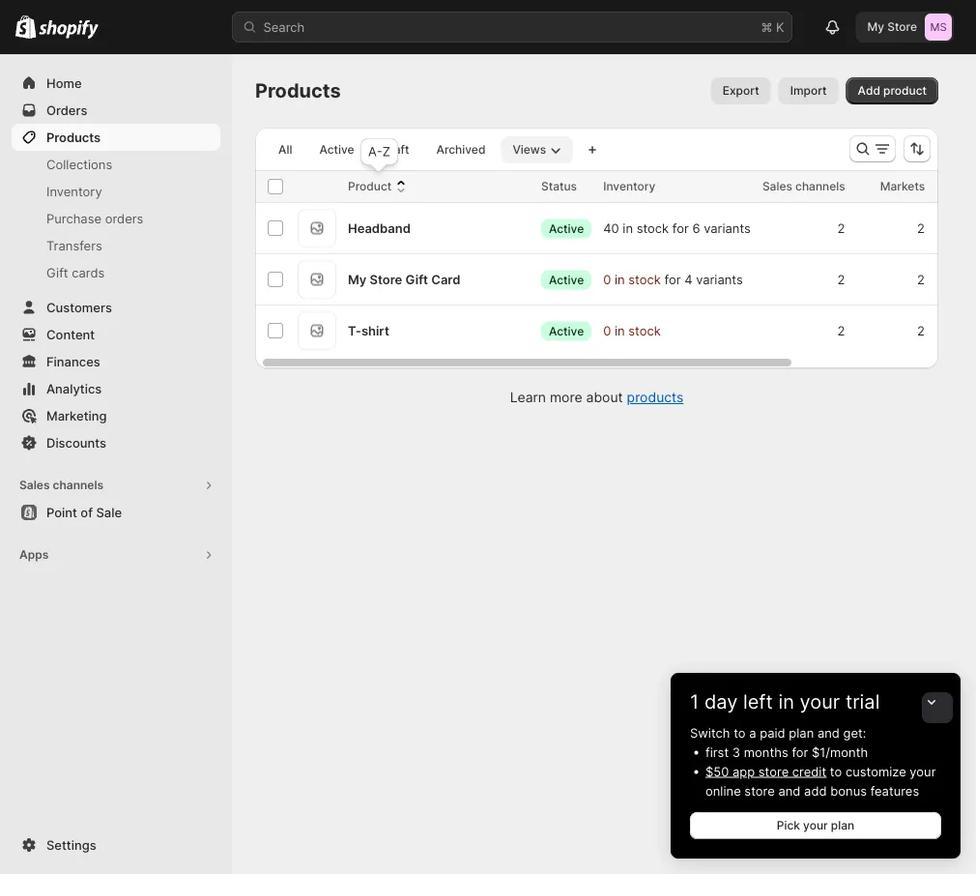 Task type: describe. For each thing, give the bounding box(es) containing it.
in for 0 in stock for 4 variants
[[615, 272, 626, 287]]

home
[[46, 75, 82, 90]]

0 for 0 in stock for 4 variants
[[604, 272, 612, 287]]

1 horizontal spatial gift
[[406, 272, 429, 287]]

add
[[859, 84, 881, 98]]

customers link
[[12, 294, 221, 321]]

customers
[[46, 300, 112, 315]]

views
[[513, 143, 547, 157]]

first
[[706, 745, 729, 760]]

inventory inside button
[[604, 179, 656, 193]]

paid
[[761, 725, 786, 740]]

archived
[[437, 143, 486, 157]]

status
[[542, 179, 578, 193]]

orders link
[[12, 97, 221, 124]]

pick your plan
[[777, 819, 855, 833]]

point of sale button
[[0, 499, 232, 526]]

pick your plan link
[[691, 813, 942, 840]]

my for my store
[[868, 20, 885, 34]]

of
[[81, 505, 93, 520]]

0 vertical spatial sales channels
[[763, 179, 846, 193]]

1 day left in your trial button
[[671, 673, 961, 714]]

stock for 40 in stock
[[637, 221, 670, 236]]

inventory button
[[604, 177, 676, 196]]

active for headband
[[549, 221, 584, 235]]

your inside '1 day left in your trial' dropdown button
[[800, 690, 841, 714]]

purchase orders link
[[12, 205, 221, 232]]

40 in stock for 6 variants
[[604, 221, 751, 236]]

0 in stock for 4 variants
[[604, 272, 744, 287]]

about
[[587, 389, 624, 406]]

store inside to customize your online store and add bonus features
[[745, 784, 776, 799]]

get:
[[844, 725, 867, 740]]

draft link
[[370, 136, 421, 163]]

in for 40 in stock for 6 variants
[[623, 221, 634, 236]]

0 horizontal spatial gift
[[46, 265, 68, 280]]

to customize your online store and add bonus features
[[706, 764, 937, 799]]

inventory link
[[12, 178, 221, 205]]

1 day left in your trial
[[691, 690, 881, 714]]

products link
[[12, 124, 221, 151]]

card
[[432, 272, 461, 287]]

search
[[264, 19, 305, 34]]

tab list containing all
[[263, 135, 578, 163]]

discounts
[[46, 435, 106, 450]]

bonus
[[831, 784, 868, 799]]

$50 app store credit
[[706, 764, 827, 779]]

months
[[745, 745, 789, 760]]

in inside '1 day left in your trial' dropdown button
[[779, 690, 795, 714]]

switch to a paid plan and get:
[[691, 725, 867, 740]]

plan inside pick your plan link
[[832, 819, 855, 833]]

sales channels inside button
[[19, 478, 104, 492]]

⌘
[[762, 19, 773, 34]]

headband link
[[348, 219, 411, 238]]

learn more about products
[[510, 389, 684, 406]]

transfers
[[46, 238, 102, 253]]

settings link
[[12, 832, 221, 859]]

point of sale link
[[12, 499, 221, 526]]

for for 0 in stock
[[665, 272, 681, 287]]

4
[[685, 272, 693, 287]]

stock for 0 in stock
[[629, 272, 661, 287]]

gift cards link
[[12, 259, 221, 286]]

product
[[348, 179, 392, 193]]

content
[[46, 327, 95, 342]]

add
[[805, 784, 828, 799]]

export
[[723, 84, 760, 98]]

3
[[733, 745, 741, 760]]

active for my store gift card
[[549, 273, 584, 287]]

customize
[[846, 764, 907, 779]]

analytics link
[[12, 375, 221, 402]]

sale
[[96, 505, 122, 520]]

switch
[[691, 725, 731, 740]]

a-
[[369, 144, 383, 159]]

online
[[706, 784, 742, 799]]

1 vertical spatial products
[[46, 130, 101, 145]]

a
[[750, 725, 757, 740]]

left
[[744, 690, 774, 714]]

1 day left in your trial element
[[671, 724, 961, 859]]

marketing link
[[12, 402, 221, 429]]

1 horizontal spatial products
[[255, 79, 341, 103]]

0 horizontal spatial plan
[[790, 725, 815, 740]]

1 horizontal spatial shopify image
[[39, 20, 99, 39]]

my store gift card
[[348, 272, 461, 287]]

$1/month
[[813, 745, 869, 760]]

markets
[[881, 179, 926, 193]]

0 horizontal spatial to
[[734, 725, 746, 740]]

and for store
[[779, 784, 801, 799]]

to inside to customize your online store and add bonus features
[[831, 764, 843, 779]]

add product
[[859, 84, 928, 98]]

t-shirt
[[348, 323, 390, 338]]

6
[[693, 221, 701, 236]]



Task type: locate. For each thing, give the bounding box(es) containing it.
finances link
[[12, 348, 221, 375]]

a-z
[[369, 144, 391, 159]]

collections link
[[12, 151, 221, 178]]

0 vertical spatial store
[[759, 764, 790, 779]]

variants for 0 in stock for 4 variants
[[697, 272, 744, 287]]

0 vertical spatial stock
[[637, 221, 670, 236]]

1 vertical spatial sales
[[19, 478, 50, 492]]

store left my store image
[[888, 20, 918, 34]]

0 horizontal spatial inventory
[[46, 184, 102, 199]]

my left my store image
[[868, 20, 885, 34]]

1 horizontal spatial to
[[831, 764, 843, 779]]

2 button
[[828, 209, 869, 248], [908, 209, 949, 248], [828, 260, 869, 299], [908, 260, 949, 299], [828, 311, 869, 350], [908, 311, 949, 350]]

store
[[888, 20, 918, 34], [370, 272, 403, 287]]

variants right 4
[[697, 272, 744, 287]]

1 vertical spatial channels
[[53, 478, 104, 492]]

your inside to customize your online store and add bonus features
[[911, 764, 937, 779]]

for inside 1 day left in your trial element
[[793, 745, 809, 760]]

credit
[[793, 764, 827, 779]]

sales
[[763, 179, 793, 193], [19, 478, 50, 492]]

store for my store
[[888, 20, 918, 34]]

for left 6 at the top of page
[[673, 221, 690, 236]]

t-shirt link
[[348, 321, 390, 340]]

stock down 0 in stock for 4 variants
[[629, 323, 661, 338]]

content link
[[12, 321, 221, 348]]

1 vertical spatial stock
[[629, 272, 661, 287]]

in up "about"
[[615, 323, 626, 338]]

0 vertical spatial channels
[[796, 179, 846, 193]]

1 horizontal spatial my
[[868, 20, 885, 34]]

0 vertical spatial my
[[868, 20, 885, 34]]

apps button
[[12, 542, 221, 569]]

your left 'trial'
[[800, 690, 841, 714]]

draft
[[382, 143, 410, 157]]

finances
[[46, 354, 100, 369]]

0 vertical spatial and
[[818, 725, 841, 740]]

40
[[604, 221, 620, 236]]

0 vertical spatial store
[[888, 20, 918, 34]]

my for my store gift card
[[348, 272, 367, 287]]

0 horizontal spatial sales channels
[[19, 478, 104, 492]]

0 vertical spatial variants
[[704, 221, 751, 236]]

2
[[838, 221, 846, 236], [918, 221, 926, 236], [838, 272, 846, 287], [918, 272, 926, 287], [838, 323, 846, 338], [918, 323, 926, 338]]

gift cards
[[46, 265, 105, 280]]

and left "add"
[[779, 784, 801, 799]]

my store image
[[926, 14, 953, 41]]

0 up "about"
[[604, 323, 612, 338]]

1 horizontal spatial inventory
[[604, 179, 656, 193]]

t-
[[348, 323, 362, 338]]

import
[[791, 84, 828, 98]]

stock left 4
[[629, 272, 661, 287]]

1 vertical spatial to
[[831, 764, 843, 779]]

0 vertical spatial to
[[734, 725, 746, 740]]

2 vertical spatial for
[[793, 745, 809, 760]]

in right "40"
[[623, 221, 634, 236]]

sales channels button
[[12, 472, 221, 499]]

my store
[[868, 20, 918, 34]]

0 down "40"
[[604, 272, 612, 287]]

settings
[[46, 838, 96, 853]]

inventory
[[604, 179, 656, 193], [46, 184, 102, 199]]

purchase orders
[[46, 211, 144, 226]]

inventory up "purchase"
[[46, 184, 102, 199]]

your right pick
[[804, 819, 829, 833]]

1 vertical spatial 0
[[604, 323, 612, 338]]

to left a
[[734, 725, 746, 740]]

in for 0 in stock
[[615, 323, 626, 338]]

and inside to customize your online store and add bonus features
[[779, 784, 801, 799]]

your
[[800, 690, 841, 714], [911, 764, 937, 779], [804, 819, 829, 833]]

purchase
[[46, 211, 102, 226]]

your up features
[[911, 764, 937, 779]]

0 vertical spatial plan
[[790, 725, 815, 740]]

inventory up "40"
[[604, 179, 656, 193]]

home link
[[12, 70, 221, 97]]

collections
[[46, 157, 112, 172]]

1 vertical spatial for
[[665, 272, 681, 287]]

variants right 6 at the top of page
[[704, 221, 751, 236]]

sales channels up point
[[19, 478, 104, 492]]

tab list
[[263, 135, 578, 163]]

store down headband link
[[370, 272, 403, 287]]

add product link
[[847, 77, 939, 104]]

trial
[[846, 690, 881, 714]]

1 vertical spatial my
[[348, 272, 367, 287]]

1 vertical spatial sales channels
[[19, 478, 104, 492]]

active link
[[308, 136, 366, 163]]

shopify image
[[15, 15, 36, 38], [39, 20, 99, 39]]

to down "$1/month"
[[831, 764, 843, 779]]

1 vertical spatial plan
[[832, 819, 855, 833]]

transfers link
[[12, 232, 221, 259]]

0 for 0 in stock
[[604, 323, 612, 338]]

variants for 40 in stock for 6 variants
[[704, 221, 751, 236]]

0 horizontal spatial shopify image
[[15, 15, 36, 38]]

import button
[[779, 77, 839, 104]]

channels inside button
[[53, 478, 104, 492]]

2 vertical spatial stock
[[629, 323, 661, 338]]

product
[[884, 84, 928, 98]]

$50
[[706, 764, 730, 779]]

0 vertical spatial 0
[[604, 272, 612, 287]]

0
[[604, 272, 612, 287], [604, 323, 612, 338]]

1 vertical spatial variants
[[697, 272, 744, 287]]

for left 4
[[665, 272, 681, 287]]

apps
[[19, 548, 49, 562]]

gift
[[46, 265, 68, 280], [406, 272, 429, 287]]

z
[[383, 144, 391, 159]]

views button
[[501, 136, 574, 163]]

0 horizontal spatial products
[[46, 130, 101, 145]]

2 0 from the top
[[604, 323, 612, 338]]

0 vertical spatial products
[[255, 79, 341, 103]]

first 3 months for $1/month
[[706, 745, 869, 760]]

0 horizontal spatial channels
[[53, 478, 104, 492]]

plan
[[790, 725, 815, 740], [832, 819, 855, 833]]

features
[[871, 784, 920, 799]]

all link
[[267, 136, 304, 163]]

store down months
[[759, 764, 790, 779]]

sales inside button
[[19, 478, 50, 492]]

app
[[733, 764, 756, 779]]

0 horizontal spatial and
[[779, 784, 801, 799]]

1 0 from the top
[[604, 272, 612, 287]]

for for 40 in stock
[[673, 221, 690, 236]]

in right left
[[779, 690, 795, 714]]

1 vertical spatial and
[[779, 784, 801, 799]]

1 vertical spatial store
[[370, 272, 403, 287]]

a-z tooltip
[[361, 138, 399, 165]]

active for t-shirt
[[549, 324, 584, 338]]

0 horizontal spatial my
[[348, 272, 367, 287]]

1 vertical spatial store
[[745, 784, 776, 799]]

0 vertical spatial sales
[[763, 179, 793, 193]]

2 vertical spatial your
[[804, 819, 829, 833]]

products
[[255, 79, 341, 103], [46, 130, 101, 145]]

day
[[705, 690, 738, 714]]

0 horizontal spatial sales
[[19, 478, 50, 492]]

stock right "40"
[[637, 221, 670, 236]]

1 horizontal spatial sales
[[763, 179, 793, 193]]

my up the t-
[[348, 272, 367, 287]]

product button
[[348, 177, 411, 196]]

plan up first 3 months for $1/month
[[790, 725, 815, 740]]

0 in stock
[[604, 323, 661, 338]]

1 horizontal spatial sales channels
[[763, 179, 846, 193]]

1 horizontal spatial channels
[[796, 179, 846, 193]]

products up collections
[[46, 130, 101, 145]]

discounts link
[[12, 429, 221, 457]]

0 vertical spatial your
[[800, 690, 841, 714]]

for up credit
[[793, 745, 809, 760]]

$50 app store credit link
[[706, 764, 827, 779]]

products up all
[[255, 79, 341, 103]]

archived link
[[425, 136, 498, 163]]

point
[[46, 505, 77, 520]]

orders
[[46, 103, 88, 118]]

more
[[550, 389, 583, 406]]

channels up point of sale
[[53, 478, 104, 492]]

to
[[734, 725, 746, 740], [831, 764, 843, 779]]

gift left cards
[[46, 265, 68, 280]]

in down "40"
[[615, 272, 626, 287]]

channels left 'markets'
[[796, 179, 846, 193]]

sales channels down import button
[[763, 179, 846, 193]]

cards
[[72, 265, 105, 280]]

store down $50 app store credit
[[745, 784, 776, 799]]

analytics
[[46, 381, 102, 396]]

0 vertical spatial for
[[673, 221, 690, 236]]

products link
[[627, 389, 684, 406]]

1 horizontal spatial and
[[818, 725, 841, 740]]

0 horizontal spatial store
[[370, 272, 403, 287]]

export button
[[712, 77, 772, 104]]

1 vertical spatial your
[[911, 764, 937, 779]]

and up "$1/month"
[[818, 725, 841, 740]]

1 horizontal spatial store
[[888, 20, 918, 34]]

point of sale
[[46, 505, 122, 520]]

1 horizontal spatial plan
[[832, 819, 855, 833]]

1
[[691, 690, 700, 714]]

k
[[777, 19, 785, 34]]

gift left card
[[406, 272, 429, 287]]

and for plan
[[818, 725, 841, 740]]

⌘ k
[[762, 19, 785, 34]]

my store gift card link
[[348, 270, 461, 289]]

store for my store gift card
[[370, 272, 403, 287]]

your inside pick your plan link
[[804, 819, 829, 833]]

in
[[623, 221, 634, 236], [615, 272, 626, 287], [615, 323, 626, 338], [779, 690, 795, 714]]

products
[[627, 389, 684, 406]]

plan down bonus
[[832, 819, 855, 833]]



Task type: vqa. For each thing, say whether or not it's contained in the screenshot.
email field
no



